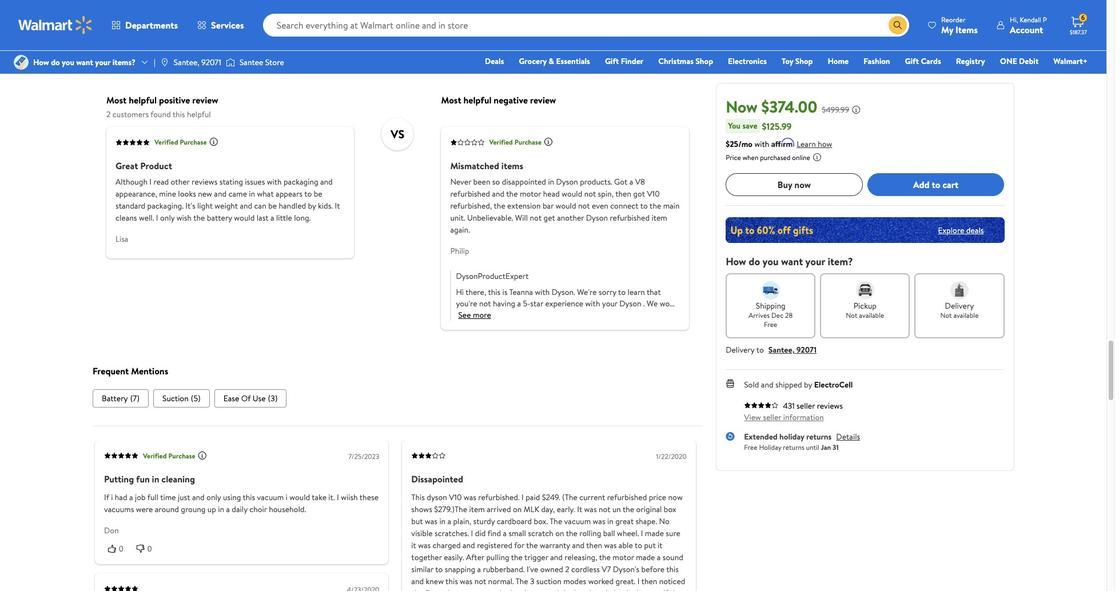 Task type: describe. For each thing, give the bounding box(es) containing it.
and up weight
[[214, 188, 226, 200]]

now
[[726, 96, 758, 118]]

visible
[[411, 528, 433, 540]]

trigger
[[524, 552, 548, 564]]

the right for
[[526, 540, 538, 552]]

came
[[228, 188, 247, 200]]

information
[[784, 412, 824, 423]]

2 i from the left
[[286, 492, 287, 504]]

cart
[[943, 178, 959, 191]]

$374.00
[[762, 96, 818, 118]]

had
[[115, 492, 127, 504]]

write a review
[[177, 14, 226, 26]]

great
[[115, 160, 138, 172]]

free for extended
[[744, 442, 758, 452]]

add to cart button
[[868, 173, 1005, 196]]

affirm image
[[772, 138, 795, 147]]

registry
[[956, 55, 986, 67]]

dysonproductexpert
[[456, 271, 529, 282]]

and up releasing,
[[572, 540, 584, 552]]

the up extension
[[506, 188, 518, 200]]

$25/mo
[[726, 138, 753, 150]]

to left the put
[[635, 540, 642, 552]]

and down worked
[[595, 588, 608, 592]]

do for how do you want your items?
[[51, 57, 60, 68]]

appears
[[276, 188, 302, 200]]

1 vertical spatial santee,
[[769, 344, 795, 356]]

more
[[473, 310, 491, 321]]

1 it from the left
[[411, 540, 416, 552]]

putting
[[104, 473, 134, 486]]

refurbished,
[[450, 200, 492, 212]]

review for most helpful positive review 2 customers found this helpful
[[192, 94, 218, 107]]

got
[[633, 188, 645, 200]]

helpful for negative
[[463, 94, 491, 107]]

to inside great product although i read other reviews stating issues with packaging and appearance, mine looks new and came in what appears to be standard packaging. it's light weight and can be handled by kids. it cleans well. i only wish the battery would last a little long.
[[304, 188, 312, 200]]

mentions
[[131, 365, 168, 378]]

standard
[[115, 200, 145, 212]]

1 horizontal spatial helpful
[[187, 109, 211, 120]]

the down for
[[511, 552, 523, 564]]

Search search field
[[263, 14, 910, 37]]

list item containing suction
[[153, 390, 209, 408]]

able
[[619, 540, 633, 552]]

a right the find
[[503, 528, 507, 540]]

0 vertical spatial on
[[513, 504, 522, 516]]

suction (5)
[[162, 393, 200, 405]]

for
[[514, 540, 524, 552]]

i down shape.
[[641, 528, 643, 540]]

v10 inside mismatched items never been so disappointed in dyson products.  got a v8 refurbished and the motor head would not spin, then got v10 refurbished, the extension bar would not even connect to the main unit.  unbelievable.  will not get another dyson refurbished item again.
[[647, 188, 660, 200]]

you for how do you want your item?
[[763, 255, 779, 269]]

rubberband.
[[483, 564, 525, 576]]

a inside mismatched items never been so disappointed in dyson products.  got a v8 refurbished and the motor head would not spin, then got v10 refurbished, the extension bar would not even connect to the main unit.  unbelievable.  will not get another dyson refurbished item again.
[[629, 176, 633, 188]]

and inside mismatched items never been so disappointed in dyson products.  got a v8 refurbished and the motor head would not spin, then got v10 refurbished, the extension bar would not even connect to the main unit.  unbelievable.  will not get another dyson refurbished item again.
[[492, 188, 504, 200]]

not down the normal.
[[478, 588, 490, 592]]

helpful for positive
[[129, 94, 157, 107]]

in inside great product although i read other reviews stating issues with packaging and appearance, mine looks new and came in what appears to be standard packaging. it's light weight and can be handled by kids. it cleans well. i only wish the battery would last a little long.
[[249, 188, 255, 200]]

3.8677 stars out of 5, based on 431 seller reviews element
[[744, 402, 779, 409]]

verified purchase for items
[[489, 138, 541, 147]]

refurbished.
[[478, 492, 520, 504]]

and left can
[[240, 200, 252, 212]]

buy now
[[778, 178, 811, 191]]

a up before
[[657, 552, 661, 564]]

want for item?
[[781, 255, 803, 269]]

plain,
[[453, 516, 471, 528]]

was right piece
[[464, 588, 476, 592]]

to up knew
[[435, 564, 443, 576]]

0 vertical spatial see
[[102, 14, 115, 26]]

0 horizontal spatial the
[[516, 576, 528, 588]]

by inside great product although i read other reviews stating issues with packaging and appearance, mine looks new and came in what appears to be standard packaging. it's light weight and can be handled by kids. it cleans well. i only wish the battery would last a little long.
[[308, 200, 316, 212]]

essentials
[[556, 55, 590, 67]]

suction
[[162, 393, 188, 405]]

6
[[1082, 13, 1085, 22]]

unbelievable.
[[467, 212, 513, 224]]

the down modes
[[561, 588, 572, 592]]

list item containing battery
[[92, 390, 149, 408]]

gift for gift finder
[[605, 55, 619, 67]]

in right 'fun'
[[152, 473, 159, 486]]

your inside dysonproductexpert hi there, this is teanna with dyson. we're sorry to learn that you're not having a 5-star experience with your dyson . we wo... see more
[[602, 298, 618, 310]]

0 vertical spatial refurbished
[[450, 188, 490, 200]]

sold
[[744, 379, 759, 391]]

to inside dysonproductexpert hi there, this is teanna with dyson. we're sorry to learn that you're not having a 5-star experience with your dyson . we wo... see more
[[618, 287, 626, 298]]

1 vertical spatial dyson
[[586, 212, 608, 224]]

great.
[[616, 576, 635, 588]]

delivery for to
[[726, 344, 755, 356]]

not for delivery
[[941, 311, 952, 320]]

save
[[743, 120, 758, 132]]

verified up the putting fun in cleaning at the bottom left of the page
[[143, 452, 166, 461]]

learn how button
[[797, 138, 833, 150]]

mine
[[159, 188, 176, 200]]

mlk
[[524, 504, 539, 516]]

price
[[649, 492, 666, 504]]

verified purchase information image
[[544, 138, 553, 147]]

would inside great product although i read other reviews stating issues with packaging and appearance, mine looks new and came in what appears to be standard packaging. it's light weight and can be handled by kids. it cleans well. i only wish the battery would last a little long.
[[234, 212, 254, 224]]

removed
[[528, 588, 559, 592]]

and right sold
[[761, 379, 774, 391]]

time
[[160, 492, 176, 504]]

verified purchase for product
[[154, 138, 207, 147]]

sold and shipped by electrocell
[[744, 379, 853, 391]]

owned
[[540, 564, 563, 576]]

legal information image
[[813, 153, 822, 162]]

box
[[664, 504, 676, 516]]

i left paid
[[521, 492, 524, 504]]

normal.
[[488, 576, 514, 588]]

electronics link
[[723, 55, 772, 68]]

with right experience at the bottom
[[585, 298, 600, 310]]

i right great. at the right
[[637, 576, 640, 588]]

 image for how do you want your items?
[[14, 55, 29, 70]]

$25/mo with
[[726, 138, 770, 150]]

to right checked
[[640, 588, 648, 592]]

a left job
[[129, 492, 133, 504]]

intent image for delivery image
[[951, 281, 969, 300]]

add to cart
[[914, 178, 959, 191]]

is
[[502, 287, 507, 298]]

in up ball
[[607, 516, 613, 528]]

not down products.
[[584, 188, 596, 200]]

this up piece
[[445, 576, 458, 588]]

no
[[659, 516, 670, 528]]

the left rolling
[[566, 528, 577, 540]]

with up the price when purchased online
[[755, 138, 770, 150]]

was down ball
[[604, 540, 617, 552]]

reviews inside great product although i read other reviews stating issues with packaging and appearance, mine looks new and came in what appears to be standard packaging. it's light weight and can be handled by kids. it cleans well. i only wish the battery would last a little long.
[[191, 176, 217, 188]]

fashion
[[864, 55, 890, 67]]

it inside this dyson v10 was refurbished. i paid $249. (the current refurbished price now shows $279.)the item arrived on mlk day, early. it was not un the original box but was in a plain, sturdy cardboard box. the vacuum was in great shape. no visible scratches. i did find a small scratch on the rolling ball wheel. i made sure it was charged and registered for the warranty and then was able to put it together easily. after pulling the trigger and releasing, the motor made a sound similar to snapping a rubberband. i've owned 2 cordless v7 dyson's before this and knew this was not normal. the 3 suction modes worked great. i then noticed the floor piece was not spinning. i removed the brush and checked to se
[[577, 504, 582, 516]]

purchase for product
[[180, 138, 207, 147]]

 image for santee store
[[226, 57, 235, 68]]

1 horizontal spatial by
[[804, 379, 812, 391]]

in down $279.)the at the bottom of the page
[[439, 516, 445, 528]]

and up after
[[463, 540, 475, 552]]

product
[[140, 160, 172, 172]]

1 vertical spatial refurbished
[[610, 212, 650, 224]]

a inside dysonproductexpert hi there, this is teanna with dyson. we're sorry to learn that you're not having a 5-star experience with your dyson . we wo... see more
[[517, 298, 521, 310]]

0 for second 0 button from the right
[[119, 545, 123, 554]]

1 vertical spatial on
[[555, 528, 564, 540]]

the left floor
[[411, 588, 423, 592]]

putting fun in cleaning
[[104, 473, 195, 486]]

to left santee, 92071 button
[[757, 344, 764, 356]]

items
[[956, 23, 978, 36]]

a inside great product although i read other reviews stating issues with packaging and appearance, mine looks new and came in what appears to be standard packaging. it's light weight and can be handled by kids. it cleans well. i only wish the battery would last a little long.
[[270, 212, 274, 224]]

dec
[[772, 311, 784, 320]]

registered
[[477, 540, 512, 552]]

$279.)the
[[434, 504, 467, 516]]

we
[[647, 298, 658, 310]]

how do you want your item?
[[726, 255, 853, 269]]

extended
[[744, 431, 778, 443]]

there,
[[465, 287, 486, 298]]

v10 inside this dyson v10 was refurbished. i paid $249. (the current refurbished price now shows $279.)the item arrived on mlk day, early. it was not un the original box but was in a plain, sturdy cardboard box. the vacuum was in great shape. no visible scratches. i did find a small scratch on the rolling ball wheel. i made sure it was charged and registered for the warranty and then was able to put it together easily. after pulling the trigger and releasing, the motor made a sound similar to snapping a rubberband. i've owned 2 cordless v7 dyson's before this and knew this was not normal. the 3 suction modes worked great. i then noticed the floor piece was not spinning. i removed the brush and checked to se
[[449, 492, 462, 504]]

with right 5-
[[535, 287, 550, 298]]

and down similar
[[411, 576, 424, 588]]

before
[[641, 564, 664, 576]]

0 vertical spatial made
[[645, 528, 664, 540]]

it inside great product although i read other reviews stating issues with packaging and appearance, mine looks new and came in what appears to be standard packaging. it's light weight and can be handled by kids. it cleans well. i only wish the battery would last a little long.
[[335, 200, 340, 212]]

holiday
[[759, 442, 782, 452]]

1 vertical spatial be
[[268, 200, 277, 212]]

you save $125.99
[[728, 120, 792, 132]]

can
[[254, 200, 266, 212]]

see inside dysonproductexpert hi there, this is teanna with dyson. we're sorry to learn that you're not having a 5-star experience with your dyson . we wo... see more
[[458, 310, 471, 321]]

0 vertical spatial santee,
[[174, 57, 200, 68]]

cards
[[921, 55, 941, 67]]

1 vertical spatial made
[[636, 552, 655, 564]]

i inside if  i had a job full time just and only using this vacuum i would take it.  i wiish these vacuums were around groung up in a daily choir household.
[[337, 492, 339, 504]]

would up another
[[556, 200, 576, 212]]

brush
[[574, 588, 593, 592]]

2 inside this dyson v10 was refurbished. i paid $249. (the current refurbished price now shows $279.)the item arrived on mlk day, early. it was not un the original box but was in a plain, sturdy cardboard box. the vacuum was in great shape. no visible scratches. i did find a small scratch on the rolling ball wheel. i made sure it was charged and registered for the warranty and then was able to put it together easily. after pulling the trigger and releasing, the motor made a sound similar to snapping a rubberband. i've owned 2 cordless v7 dyson's before this and knew this was not normal. the 3 suction modes worked great. i then noticed the floor piece was not spinning. i removed the brush and checked to se
[[565, 564, 569, 576]]

deals link
[[480, 55, 509, 68]]

i right spinning.
[[524, 588, 526, 592]]

another
[[557, 212, 584, 224]]

Walmart Site-Wide search field
[[263, 14, 910, 37]]

account
[[1010, 23, 1044, 36]]

was up together
[[418, 540, 431, 552]]

it's
[[185, 200, 195, 212]]

the up unbelievable.
[[494, 200, 505, 212]]

with inside great product although i read other reviews stating issues with packaging and appearance, mine looks new and came in what appears to be standard packaging. it's light weight and can be handled by kids. it cleans well. i only wish the battery would last a little long.
[[267, 176, 282, 188]]

the right un
[[623, 504, 634, 516]]

not left even
[[578, 200, 590, 212]]

not left get
[[530, 212, 542, 224]]

the inside great product although i read other reviews stating issues with packaging and appearance, mine looks new and came in what appears to be standard packaging. it's light weight and can be handled by kids. it cleans well. i only wish the battery would last a little long.
[[193, 212, 205, 224]]

1 horizontal spatial the
[[550, 516, 562, 528]]

review right write
[[203, 14, 226, 26]]

was down current
[[584, 504, 597, 516]]

was down snapping
[[460, 576, 472, 588]]

one
[[1000, 55, 1018, 67]]

handled
[[279, 200, 306, 212]]

1 vertical spatial 92071
[[797, 344, 817, 356]]

intent image for shipping image
[[762, 281, 780, 300]]

i left did
[[471, 528, 473, 540]]

customers
[[112, 109, 149, 120]]

0 vertical spatial verified purchase information image
[[209, 138, 218, 147]]

only inside if  i had a job full time just and only using this vacuum i would take it.  i wiish these vacuums were around groung up in a daily choir household.
[[206, 492, 221, 504]]

and up kids.
[[320, 176, 333, 188]]

item?
[[828, 255, 853, 269]]

philip
[[450, 246, 469, 257]]

only inside great product although i read other reviews stating issues with packaging and appearance, mine looks new and came in what appears to be standard packaging. it's light weight and can be handled by kids. it cleans well. i only wish the battery would last a little long.
[[160, 212, 174, 224]]

0 vertical spatial dyson
[[556, 176, 578, 188]]

in inside mismatched items never been so disappointed in dyson products.  got a v8 refurbished and the motor head would not spin, then got v10 refurbished, the extension bar would not even connect to the main unit.  unbelievable.  will not get another dyson refurbished item again.
[[548, 176, 554, 188]]

refurbished inside this dyson v10 was refurbished. i paid $249. (the current refurbished price now shows $279.)the item arrived on mlk day, early. it was not un the original box but was in a plain, sturdy cardboard box. the vacuum was in great shape. no visible scratches. i did find a small scratch on the rolling ball wheel. i made sure it was charged and registered for the warranty and then was able to put it together easily. after pulling the trigger and releasing, the motor made a sound similar to snapping a rubberband. i've owned 2 cordless v7 dyson's before this and knew this was not normal. the 3 suction modes worked great. i then noticed the floor piece was not spinning. i removed the brush and checked to se
[[607, 492, 647, 504]]

original
[[636, 504, 662, 516]]

ease of use (3)
[[223, 393, 277, 405]]

not left un
[[599, 504, 610, 516]]

find
[[487, 528, 501, 540]]

a down after
[[477, 564, 481, 576]]

items?
[[113, 57, 136, 68]]

vacuum inside if  i had a job full time just and only using this vacuum i would take it.  i wiish these vacuums were around groung up in a daily choir household.
[[257, 492, 284, 504]]

scratch
[[528, 528, 553, 540]]

up
[[207, 504, 216, 516]]

extension
[[507, 200, 541, 212]]

add
[[914, 178, 930, 191]]

i right well.
[[156, 212, 158, 224]]

purchase up cleaning
[[168, 452, 195, 461]]

lisa
[[115, 233, 128, 245]]

1 horizontal spatial returns
[[807, 431, 832, 443]]

you for how do you want your items?
[[62, 57, 74, 68]]

items
[[501, 160, 523, 172]]

similar
[[411, 564, 433, 576]]

buy now button
[[726, 173, 863, 196]]

verified purchase up cleaning
[[143, 452, 195, 461]]

up to sixty percent off deals. shop now. image
[[726, 217, 1005, 243]]

1 vertical spatial then
[[586, 540, 602, 552]]

most for most helpful negative review
[[441, 94, 461, 107]]

explore deals link
[[934, 220, 989, 241]]



Task type: locate. For each thing, give the bounding box(es) containing it.
verified purchase up items
[[489, 138, 541, 147]]

available
[[859, 311, 885, 320], [954, 311, 979, 320]]

christmas shop link
[[653, 55, 719, 68]]

 image
[[14, 55, 29, 70], [226, 57, 235, 68]]

1 horizontal spatial 0
[[147, 545, 152, 554]]

0 horizontal spatial delivery
[[726, 344, 755, 356]]

1 horizontal spatial you
[[763, 255, 779, 269]]

the down day, at bottom
[[550, 516, 562, 528]]

not
[[846, 311, 858, 320], [941, 311, 952, 320]]

see left all
[[102, 14, 115, 26]]

free for shipping
[[764, 320, 778, 330]]

would up household. at the left of the page
[[289, 492, 310, 504]]

2 available from the left
[[954, 311, 979, 320]]

in right up
[[218, 504, 224, 516]]

1 i from the left
[[111, 492, 113, 504]]

and up groung
[[192, 492, 204, 504]]

item
[[652, 212, 667, 224], [469, 504, 485, 516]]

electrocell
[[814, 379, 853, 391]]

dyson's
[[613, 564, 639, 576]]

0 horizontal spatial vacuum
[[257, 492, 284, 504]]

1 horizontal spatial vacuum
[[564, 516, 591, 528]]

you
[[62, 57, 74, 68], [763, 255, 779, 269]]

1 shop from the left
[[696, 55, 713, 67]]

0 horizontal spatial want
[[76, 57, 93, 68]]

it down visible
[[411, 540, 416, 552]]

seller for view
[[763, 412, 782, 423]]

was up $279.)the at the bottom of the page
[[464, 492, 476, 504]]

a inside the write a review link
[[198, 14, 201, 26]]

list item containing ease of use
[[214, 390, 287, 408]]

0 horizontal spatial 0
[[119, 545, 123, 554]]

1 horizontal spatial be
[[314, 188, 322, 200]]

do down walmart 'image'
[[51, 57, 60, 68]]

seller for 431
[[797, 400, 815, 412]]

0
[[119, 545, 123, 554], [147, 545, 152, 554]]

0 horizontal spatial verified purchase information image
[[197, 451, 207, 461]]

0 horizontal spatial not
[[846, 311, 858, 320]]

0 horizontal spatial helpful
[[129, 94, 157, 107]]

verified purchase information image up groung
[[197, 451, 207, 461]]

0 vertical spatial 2
[[106, 109, 110, 120]]

cardboard
[[497, 516, 532, 528]]

delivery not available
[[941, 300, 979, 320]]

available inside delivery not available
[[954, 311, 979, 320]]

you down walmart 'image'
[[62, 57, 74, 68]]

0 vertical spatial reviews
[[126, 14, 152, 26]]

will
[[515, 212, 528, 224]]

not inside pickup not available
[[846, 311, 858, 320]]

1 vertical spatial motor
[[613, 552, 634, 564]]

1 horizontal spatial  image
[[226, 57, 235, 68]]

not down intent image for delivery
[[941, 311, 952, 320]]

1 horizontal spatial how
[[726, 255, 746, 269]]

gift left cards
[[905, 55, 919, 67]]

free inside shipping arrives dec 28 free
[[764, 320, 778, 330]]

santee,
[[174, 57, 200, 68], [769, 344, 795, 356]]

0 horizontal spatial be
[[268, 200, 277, 212]]

reviews inside see all reviews link
[[126, 14, 152, 26]]

0 horizontal spatial seller
[[763, 412, 782, 423]]

pickup
[[854, 300, 877, 312]]

0 horizontal spatial by
[[308, 200, 316, 212]]

not inside dysonproductexpert hi there, this is teanna with dyson. we're sorry to learn that you're not having a 5-star experience with your dyson . we wo... see more
[[479, 298, 491, 310]]

un
[[612, 504, 621, 516]]

how for how do you want your item?
[[726, 255, 746, 269]]

0 button down don
[[104, 544, 132, 556]]

0 vertical spatial now
[[795, 178, 811, 191]]

0 horizontal spatial see
[[102, 14, 115, 26]]

0 vertical spatial item
[[652, 212, 667, 224]]

2 inside most helpful positive review 2 customers found this helpful
[[106, 109, 110, 120]]

want
[[76, 57, 93, 68], [781, 255, 803, 269]]

i up household. at the left of the page
[[286, 492, 287, 504]]

free down shipping on the right bottom
[[764, 320, 778, 330]]

0 horizontal spatial gift
[[605, 55, 619, 67]]

delivery for not
[[945, 300, 974, 312]]

intent image for pickup image
[[856, 281, 875, 300]]

helpful left negative
[[463, 94, 491, 107]]

1 vertical spatial item
[[469, 504, 485, 516]]

0 vertical spatial then
[[615, 188, 631, 200]]

1 vertical spatial you
[[763, 255, 779, 269]]

review right negative
[[530, 94, 556, 107]]

connect
[[610, 200, 639, 212]]

so
[[492, 176, 500, 188]]

gift for gift cards
[[905, 55, 919, 67]]

2 vertical spatial then
[[641, 576, 657, 588]]

1 horizontal spatial seller
[[797, 400, 815, 412]]

0 horizontal spatial it
[[335, 200, 340, 212]]

verified up product
[[154, 138, 178, 147]]

shop for christmas shop
[[696, 55, 713, 67]]

but
[[411, 516, 423, 528]]

1 vertical spatial v10
[[449, 492, 462, 504]]

0 horizontal spatial reviews
[[126, 14, 152, 26]]

see left more
[[458, 310, 471, 321]]

get
[[543, 212, 555, 224]]

1 vertical spatial how
[[726, 255, 746, 269]]

be up kids.
[[314, 188, 322, 200]]

experience
[[545, 298, 583, 310]]

your right 'we're'
[[602, 298, 618, 310]]

0 horizontal spatial  image
[[14, 55, 29, 70]]

reviews up new
[[191, 176, 217, 188]]

shop right toy
[[796, 55, 813, 67]]

want for items?
[[76, 57, 93, 68]]

products.
[[580, 176, 612, 188]]

details button
[[837, 431, 860, 443]]

vs
[[391, 127, 404, 142]]

shop
[[696, 55, 713, 67], [796, 55, 813, 67]]

1 horizontal spatial do
[[749, 255, 760, 269]]

refurbished up refurbished,
[[450, 188, 490, 200]]

6 $187.37
[[1070, 13, 1087, 36]]

list containing battery
[[92, 390, 703, 408]]

1 horizontal spatial free
[[764, 320, 778, 330]]

wheel.
[[617, 528, 639, 540]]

free left holiday
[[744, 442, 758, 452]]

available down intent image for pickup at the right
[[859, 311, 885, 320]]

1 horizontal spatial motor
[[613, 552, 634, 564]]

0 horizontal spatial 92071
[[201, 57, 221, 68]]

1 horizontal spatial delivery
[[945, 300, 974, 312]]

0 horizontal spatial now
[[668, 492, 683, 504]]

christmas shop
[[659, 55, 713, 67]]

1 vertical spatial the
[[516, 576, 528, 588]]

0 vertical spatial want
[[76, 57, 93, 68]]

shipped
[[776, 379, 802, 391]]

battery
[[207, 212, 232, 224]]

gift cards
[[905, 55, 941, 67]]

 image
[[160, 58, 169, 67]]

by right shipped
[[804, 379, 812, 391]]

returns left until
[[783, 442, 805, 452]]

was right but
[[425, 516, 437, 528]]

i left read
[[149, 176, 151, 188]]

departments
[[125, 19, 178, 31]]

in up head
[[548, 176, 554, 188]]

i right if
[[111, 492, 113, 504]]

0 horizontal spatial then
[[586, 540, 602, 552]]

1 gift from the left
[[605, 55, 619, 67]]

1 vertical spatial verified purchase information image
[[197, 451, 207, 461]]

review for most helpful negative review
[[530, 94, 556, 107]]

1 available from the left
[[859, 311, 885, 320]]

verified for items
[[489, 138, 513, 147]]

0 horizontal spatial it
[[411, 540, 416, 552]]

small
[[508, 528, 526, 540]]

2 up modes
[[565, 564, 569, 576]]

3 list item from the left
[[214, 390, 287, 408]]

pickup not available
[[846, 300, 885, 320]]

now inside buy now button
[[795, 178, 811, 191]]

motor inside this dyson v10 was refurbished. i paid $249. (the current refurbished price now shows $279.)the item arrived on mlk day, early. it was not un the original box but was in a plain, sturdy cardboard box. the vacuum was in great shape. no visible scratches. i did find a small scratch on the rolling ball wheel. i made sure it was charged and registered for the warranty and then was able to put it together easily. after pulling the trigger and releasing, the motor made a sound similar to snapping a rubberband. i've owned 2 cordless v7 dyson's before this and knew this was not normal. the 3 suction modes worked great. i then noticed the floor piece was not spinning. i removed the brush and checked to se
[[613, 552, 634, 564]]

do for how do you want your item?
[[749, 255, 760, 269]]

1 horizontal spatial verified purchase information image
[[209, 138, 218, 147]]

it right the put
[[658, 540, 663, 552]]

1 vertical spatial free
[[744, 442, 758, 452]]

1 horizontal spatial santee,
[[769, 344, 795, 356]]

available for pickup
[[859, 311, 885, 320]]

2 horizontal spatial list item
[[214, 390, 287, 408]]

a left daily
[[226, 504, 230, 516]]

1 horizontal spatial item
[[652, 212, 667, 224]]

2 0 button from the left
[[132, 544, 161, 556]]

your for items?
[[95, 57, 111, 68]]

using
[[223, 492, 241, 504]]

1 vertical spatial do
[[749, 255, 760, 269]]

dyson inside dysonproductexpert hi there, this is teanna with dyson. we're sorry to learn that you're not having a 5-star experience with your dyson . we wo... see more
[[619, 298, 641, 310]]

then up connect
[[615, 188, 631, 200]]

santee, right |
[[174, 57, 200, 68]]

never
[[450, 176, 471, 188]]

1 horizontal spatial not
[[941, 311, 952, 320]]

on up cardboard
[[513, 504, 522, 516]]

0 vertical spatial your
[[95, 57, 111, 68]]

snapping
[[445, 564, 475, 576]]

verified purchase information image up great product although i read other reviews stating issues with packaging and appearance, mine looks new and came in what appears to be standard packaging. it's light weight and can be handled by kids. it cleans well. i only wish the battery would last a little long.
[[209, 138, 218, 147]]

2 vertical spatial your
[[602, 298, 618, 310]]

0 for second 0 button
[[147, 545, 152, 554]]

item down main
[[652, 212, 667, 224]]

1/22/2020
[[656, 452, 687, 462]]

shop inside toy shop link
[[796, 55, 813, 67]]

dissapointed
[[411, 473, 463, 486]]

day,
[[541, 504, 555, 516]]

v10
[[647, 188, 660, 200], [449, 492, 462, 504]]

then inside mismatched items never been so disappointed in dyson products.  got a v8 refurbished and the motor head would not spin, then got v10 refurbished, the extension bar would not even connect to the main unit.  unbelievable.  will not get another dyson refurbished item again.
[[615, 188, 631, 200]]

toy
[[782, 55, 794, 67]]

reviews right all
[[126, 14, 152, 26]]

this inside if  i had a job full time just and only using this vacuum i would take it.  i wiish these vacuums were around groung up in a daily choir household.
[[243, 492, 255, 504]]

item inside this dyson v10 was refurbished. i paid $249. (the current refurbished price now shows $279.)the item arrived on mlk day, early. it was not un the original box but was in a plain, sturdy cardboard box. the vacuum was in great shape. no visible scratches. i did find a small scratch on the rolling ball wheel. i made sure it was charged and registered for the warranty and then was able to put it together easily. after pulling the trigger and releasing, the motor made a sound similar to snapping a rubberband. i've owned 2 cordless v7 dyson's before this and knew this was not normal. the 3 suction modes worked great. i then noticed the floor piece was not spinning. i removed the brush and checked to se
[[469, 504, 485, 516]]

box.
[[534, 516, 548, 528]]

the up v7
[[599, 552, 611, 564]]

your left item?
[[806, 255, 826, 269]]

not inside delivery not available
[[941, 311, 952, 320]]

walmart image
[[18, 16, 93, 34]]

would
[[562, 188, 582, 200], [556, 200, 576, 212], [234, 212, 254, 224], [289, 492, 310, 504]]

fun
[[136, 473, 149, 486]]

shop for toy shop
[[796, 55, 813, 67]]

2 not from the left
[[941, 311, 952, 320]]

gift cards link
[[900, 55, 947, 68]]

to left learn
[[618, 287, 626, 298]]

verified up items
[[489, 138, 513, 147]]

purchased
[[760, 153, 791, 162]]

reviews for 431 seller reviews
[[817, 400, 843, 412]]

purchase left verified purchase information icon
[[514, 138, 541, 147]]

this
[[172, 109, 185, 120], [488, 287, 500, 298], [243, 492, 255, 504], [666, 564, 679, 576], [445, 576, 458, 588]]

shape.
[[636, 516, 657, 528]]

shop inside christmas shop link
[[696, 55, 713, 67]]

available inside pickup not available
[[859, 311, 885, 320]]

0 vertical spatial how
[[33, 57, 49, 68]]

1 0 button from the left
[[104, 544, 132, 556]]

to inside mismatched items never been so disappointed in dyson products.  got a v8 refurbished and the motor head would not spin, then got v10 refurbished, the extension bar would not even connect to the main unit.  unbelievable.  will not get another dyson refurbished item again.
[[640, 200, 648, 212]]

this inside dysonproductexpert hi there, this is teanna with dyson. we're sorry to learn that you're not having a 5-star experience with your dyson . we wo... see more
[[488, 287, 500, 298]]

free inside extended holiday returns details free holiday returns until jan 31
[[744, 442, 758, 452]]

free
[[764, 320, 778, 330], [744, 442, 758, 452]]

modes
[[563, 576, 586, 588]]

helpful up customers
[[129, 94, 157, 107]]

reorder
[[942, 15, 966, 24]]

list item
[[92, 390, 149, 408], [153, 390, 209, 408], [214, 390, 287, 408]]

sound
[[663, 552, 683, 564]]

in inside if  i had a job full time just and only using this vacuum i would take it.  i wiish these vacuums were around groung up in a daily choir household.
[[218, 504, 224, 516]]

1 vertical spatial 2
[[565, 564, 569, 576]]

reviews for see all reviews
[[126, 14, 152, 26]]

review inside most helpful positive review 2 customers found this helpful
[[192, 94, 218, 107]]

this left the is
[[488, 287, 500, 298]]

2 gift from the left
[[905, 55, 919, 67]]

0 button down were
[[132, 544, 161, 556]]

search icon image
[[894, 21, 903, 30]]

2 list item from the left
[[153, 390, 209, 408]]

2 horizontal spatial your
[[806, 255, 826, 269]]

how do you want your items?
[[33, 57, 136, 68]]

and down warranty
[[550, 552, 563, 564]]

your for item?
[[806, 255, 826, 269]]

this up noticed in the right of the page
[[666, 564, 679, 576]]

.
[[643, 298, 645, 310]]

available for delivery
[[954, 311, 979, 320]]

debit
[[1019, 55, 1039, 67]]

after
[[466, 552, 484, 564]]

dyson.
[[552, 287, 575, 298]]

disappointed
[[502, 176, 546, 188]]

your left items?
[[95, 57, 111, 68]]

motor down disappointed
[[520, 188, 541, 200]]

now up box
[[668, 492, 683, 504]]

 image left santee
[[226, 57, 235, 68]]

2 vertical spatial reviews
[[817, 400, 843, 412]]

(5)
[[191, 393, 200, 405]]

would right head
[[562, 188, 582, 200]]

this down positive
[[172, 109, 185, 120]]

motor inside mismatched items never been so disappointed in dyson products.  got a v8 refurbished and the motor head would not spin, then got v10 refurbished, the extension bar would not even connect to the main unit.  unbelievable.  will not get another dyson refurbished item again.
[[520, 188, 541, 200]]

0 vertical spatial free
[[764, 320, 778, 330]]

dyson
[[427, 492, 447, 504]]

write
[[177, 14, 196, 26]]

a down $279.)the at the bottom of the page
[[447, 516, 451, 528]]

was up rolling
[[593, 516, 605, 528]]

0 horizontal spatial shop
[[696, 55, 713, 67]]

v10 up $279.)the at the bottom of the page
[[449, 492, 462, 504]]

2 horizontal spatial helpful
[[463, 94, 491, 107]]

walmart+
[[1054, 55, 1088, 67]]

by left kids.
[[308, 200, 316, 212]]

1 vertical spatial by
[[804, 379, 812, 391]]

to inside button
[[932, 178, 941, 191]]

grocery & essentials
[[519, 55, 590, 67]]

full
[[147, 492, 158, 504]]

now inside this dyson v10 was refurbished. i paid $249. (the current refurbished price now shows $279.)the item arrived on mlk day, early. it was not un the original box but was in a plain, sturdy cardboard box. the vacuum was in great shape. no visible scratches. i did find a small scratch on the rolling ball wheel. i made sure it was charged and registered for the warranty and then was able to put it together easily. after pulling the trigger and releasing, the motor made a sound similar to snapping a rubberband. i've owned 2 cordless v7 dyson's before this and knew this was not normal. the 3 suction modes worked great. i then noticed the floor piece was not spinning. i removed the brush and checked to se
[[668, 492, 683, 504]]

1 horizontal spatial list item
[[153, 390, 209, 408]]

when
[[743, 153, 759, 162]]

item inside mismatched items never been so disappointed in dyson products.  got a v8 refurbished and the motor head would not spin, then got v10 refurbished, the extension bar would not even connect to the main unit.  unbelievable.  will not get another dyson refurbished item again.
[[652, 212, 667, 224]]

0 horizontal spatial motor
[[520, 188, 541, 200]]

main
[[663, 200, 680, 212]]

learn more about strikethrough prices image
[[852, 105, 861, 114]]

0 horizontal spatial available
[[859, 311, 885, 320]]

0 vertical spatial delivery
[[945, 300, 974, 312]]

all
[[117, 14, 125, 26]]

2 0 from the left
[[147, 545, 152, 554]]

list
[[92, 390, 703, 408]]

1 horizontal spatial it
[[577, 504, 582, 516]]

checked
[[610, 588, 639, 592]]

1 list item from the left
[[92, 390, 149, 408]]

1 horizontal spatial your
[[602, 298, 618, 310]]

shipping arrives dec 28 free
[[749, 300, 793, 330]]

most inside most helpful positive review 2 customers found this helpful
[[106, 94, 126, 107]]

this inside most helpful positive review 2 customers found this helpful
[[172, 109, 185, 120]]

1 not from the left
[[846, 311, 858, 320]]

arrived
[[487, 504, 511, 516]]

v7
[[602, 564, 611, 576]]

 image down walmart 'image'
[[14, 55, 29, 70]]

paid
[[526, 492, 540, 504]]

5-
[[523, 298, 530, 310]]

1 horizontal spatial see
[[458, 310, 471, 321]]

(the
[[562, 492, 577, 504]]

jan
[[821, 442, 831, 452]]

we're
[[577, 287, 597, 298]]

0 horizontal spatial returns
[[783, 442, 805, 452]]

2 shop from the left
[[796, 55, 813, 67]]

0 vertical spatial it
[[335, 200, 340, 212]]

mismatched
[[450, 160, 499, 172]]

how for how do you want your items?
[[33, 57, 49, 68]]

want left item?
[[781, 255, 803, 269]]

releasing,
[[565, 552, 597, 564]]

0 horizontal spatial 2
[[106, 109, 110, 120]]

helpful down positive
[[187, 109, 211, 120]]

2 most from the left
[[441, 94, 461, 107]]

reviews down electrocell
[[817, 400, 843, 412]]

1 horizontal spatial shop
[[796, 55, 813, 67]]

1 vertical spatial delivery
[[726, 344, 755, 356]]

verified purchase information image
[[209, 138, 218, 147], [197, 451, 207, 461]]

verified for product
[[154, 138, 178, 147]]

would inside if  i had a job full time just and only using this vacuum i would take it.  i wiish these vacuums were around groung up in a daily choir household.
[[289, 492, 310, 504]]

weight
[[214, 200, 238, 212]]

warranty
[[540, 540, 570, 552]]

made up the put
[[645, 528, 664, 540]]

0 vertical spatial the
[[550, 516, 562, 528]]

2 horizontal spatial reviews
[[817, 400, 843, 412]]

0 horizontal spatial item
[[469, 504, 485, 516]]

2 vertical spatial dyson
[[619, 298, 641, 310]]

1 most from the left
[[106, 94, 126, 107]]

refurbished down connect
[[610, 212, 650, 224]]

not for pickup
[[846, 311, 858, 320]]

issues
[[245, 176, 265, 188]]

not left the normal.
[[474, 576, 486, 588]]

delivery down intent image for delivery
[[945, 300, 974, 312]]

0 horizontal spatial dyson
[[556, 176, 578, 188]]

2 left customers
[[106, 109, 110, 120]]

vacuum inside this dyson v10 was refurbished. i paid $249. (the current refurbished price now shows $279.)the item arrived on mlk day, early. it was not un the original box but was in a plain, sturdy cardboard box. the vacuum was in great shape. no visible scratches. i did find a small scratch on the rolling ball wheel. i made sure it was charged and registered for the warranty and then was able to put it together easily. after pulling the trigger and releasing, the motor made a sound similar to snapping a rubberband. i've owned 2 cordless v7 dyson's before this and knew this was not normal. the 3 suction modes worked great. i then noticed the floor piece was not spinning. i removed the brush and checked to se
[[564, 516, 591, 528]]

2 horizontal spatial then
[[641, 576, 657, 588]]

delivery inside delivery not available
[[945, 300, 974, 312]]

0 vertical spatial motor
[[520, 188, 541, 200]]

grocery & essentials link
[[514, 55, 595, 68]]

and inside if  i had a job full time just and only using this vacuum i would take it.  i wiish these vacuums were around groung up in a daily choir household.
[[192, 492, 204, 504]]

battery (7)
[[102, 393, 139, 405]]

now $374.00
[[726, 96, 818, 118]]

gift finder link
[[600, 55, 649, 68]]

1 vertical spatial vacuum
[[564, 516, 591, 528]]

explore
[[938, 225, 965, 236]]

2 it from the left
[[658, 540, 663, 552]]

be
[[314, 188, 322, 200], [268, 200, 277, 212]]

long.
[[294, 212, 311, 224]]

1 0 from the left
[[119, 545, 123, 554]]

$499.99
[[822, 104, 850, 116]]

the down light
[[193, 212, 205, 224]]

0 horizontal spatial santee,
[[174, 57, 200, 68]]

1 horizontal spatial available
[[954, 311, 979, 320]]

0 horizontal spatial most
[[106, 94, 126, 107]]

returns left 31
[[807, 431, 832, 443]]

most for most helpful positive review 2 customers found this helpful
[[106, 94, 126, 107]]

1 horizontal spatial reviews
[[191, 176, 217, 188]]

verified purchase up product
[[154, 138, 207, 147]]

0 vertical spatial vacuum
[[257, 492, 284, 504]]

the left main
[[650, 200, 661, 212]]

now right buy at right
[[795, 178, 811, 191]]

purchase for items
[[514, 138, 541, 147]]

1 vertical spatial only
[[206, 492, 221, 504]]

gift inside "link"
[[605, 55, 619, 67]]

dyson down even
[[586, 212, 608, 224]]

1 horizontal spatial on
[[555, 528, 564, 540]]

0 down vacuums
[[119, 545, 123, 554]]

0 horizontal spatial v10
[[449, 492, 462, 504]]

did
[[475, 528, 486, 540]]

1 vertical spatial want
[[781, 255, 803, 269]]

1 horizontal spatial v10
[[647, 188, 660, 200]]



Task type: vqa. For each thing, say whether or not it's contained in the screenshot.
the rightmost CA
no



